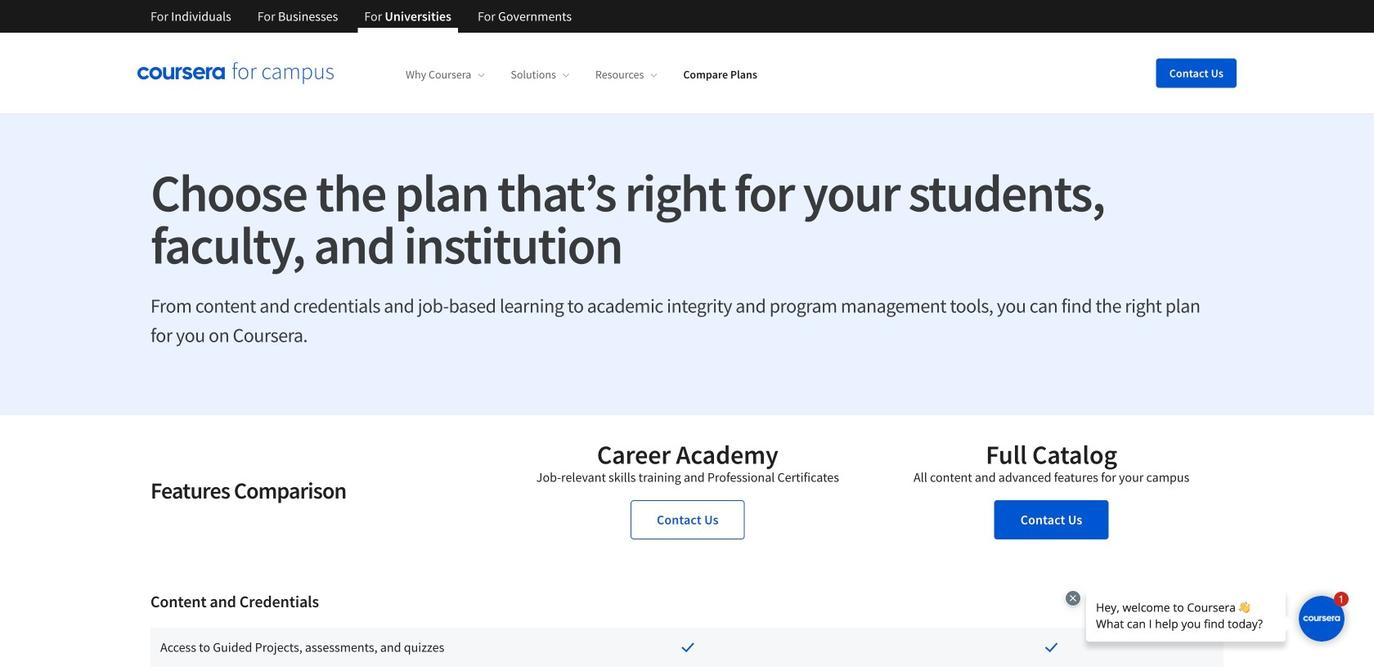 Task type: describe. For each thing, give the bounding box(es) containing it.
banner navigation
[[137, 0, 585, 33]]



Task type: vqa. For each thing, say whether or not it's contained in the screenshot.
Coursera for Campus 'image'
yes



Task type: locate. For each thing, give the bounding box(es) containing it.
coursera for campus image
[[137, 62, 334, 85]]



